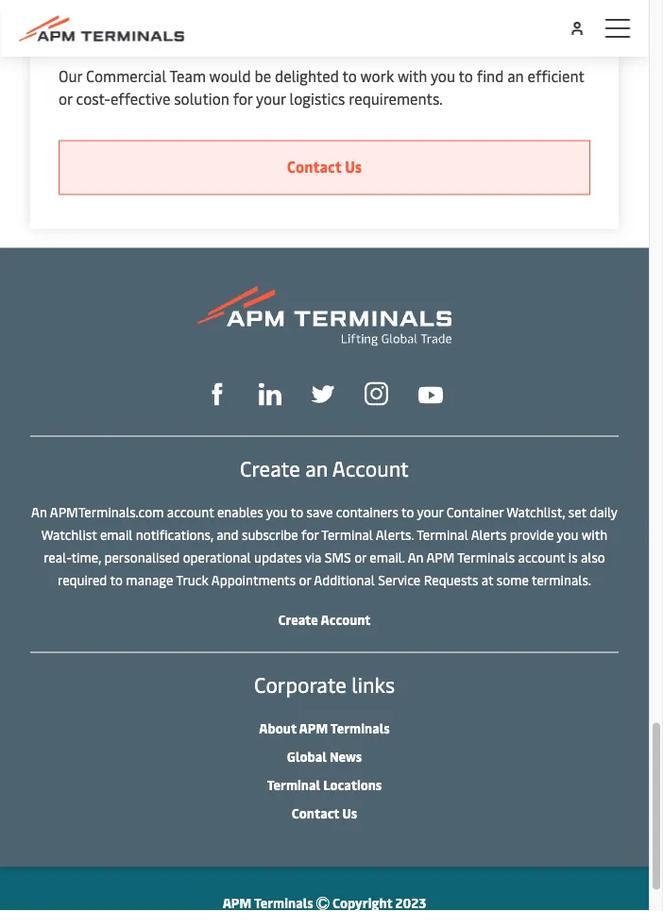 Task type: locate. For each thing, give the bounding box(es) containing it.
contact us link down logistics
[[59, 141, 591, 196]]

our commercial team would be delighted to work with you to find an efficient or cost-effective solution for your logistics requirements.
[[59, 66, 584, 109]]

with
[[398, 66, 427, 87], [582, 526, 608, 544]]

an up service
[[408, 549, 424, 567]]

links
[[352, 671, 395, 699]]

0 vertical spatial you
[[431, 66, 455, 87]]

with up also
[[582, 526, 608, 544]]

terminals
[[458, 549, 515, 567], [331, 720, 390, 738]]

0 vertical spatial with
[[398, 66, 427, 87]]

1 horizontal spatial account
[[518, 549, 565, 567]]

0 vertical spatial account
[[332, 455, 409, 482]]

container
[[447, 503, 504, 521]]

1 horizontal spatial for
[[302, 526, 319, 544]]

1 vertical spatial contact
[[292, 805, 340, 823]]

0 vertical spatial or
[[59, 89, 72, 109]]

news
[[330, 748, 362, 766]]

fill 44 link
[[312, 381, 334, 406]]

for inside an apmterminals.com account enables you to save containers to your container watchlist, set daily watchlist email notifications, and subscribe for terminal alerts. terminal alerts provide you with real-time, personalised operational updates via sms or email. an apm terminals account is also required to manage truck appointments or additional service requests at some terminals.
[[302, 526, 319, 544]]

0 horizontal spatial an
[[31, 503, 47, 521]]

youtube image
[[419, 387, 443, 404]]

terminal
[[322, 526, 373, 544], [417, 526, 468, 544], [267, 776, 320, 794]]

1 vertical spatial for
[[302, 526, 319, 544]]

2 vertical spatial or
[[299, 571, 311, 589]]

2 vertical spatial you
[[557, 526, 579, 544]]

1 vertical spatial with
[[582, 526, 608, 544]]

or
[[59, 89, 72, 109], [354, 549, 367, 567], [299, 571, 311, 589]]

about apm terminals link
[[259, 720, 390, 738]]

0 horizontal spatial your
[[256, 89, 286, 109]]

contact us down terminal locations
[[292, 805, 357, 823]]

your inside our commercial team would be delighted to work with you to find an efficient or cost-effective solution for your logistics requirements.
[[256, 89, 286, 109]]

0 horizontal spatial terminals
[[331, 720, 390, 738]]

information
[[133, 11, 244, 38]]

create account link
[[278, 611, 371, 629]]

for down would
[[233, 89, 253, 109]]

account
[[332, 455, 409, 482], [321, 611, 371, 629]]

alerts.
[[376, 526, 414, 544]]

1 horizontal spatial or
[[299, 571, 311, 589]]

create for create an account
[[240, 455, 300, 482]]

containers
[[336, 503, 399, 521]]

1 horizontal spatial apm
[[427, 549, 455, 567]]

your inside an apmterminals.com account enables you to save containers to your container watchlist, set daily watchlist email notifications, and subscribe for terminal alerts. terminal alerts provide you with real-time, personalised operational updates via sms or email. an apm terminals account is also required to manage truck appointments or additional service requests at some terminals.
[[417, 503, 443, 521]]

1 horizontal spatial an
[[408, 549, 424, 567]]

with up 'requirements.' on the right of the page
[[398, 66, 427, 87]]

1 horizontal spatial terminals
[[458, 549, 515, 567]]

create down appointments
[[278, 611, 318, 629]]

0 vertical spatial create
[[240, 455, 300, 482]]

2 horizontal spatial or
[[354, 549, 367, 567]]

1 vertical spatial your
[[417, 503, 443, 521]]

contact us link
[[59, 141, 591, 196], [292, 805, 357, 823]]

or down via
[[299, 571, 311, 589]]

an inside our commercial team would be delighted to work with you to find an efficient or cost-effective solution for your logistics requirements.
[[508, 66, 524, 87]]

0 horizontal spatial or
[[59, 89, 72, 109]]

2 horizontal spatial you
[[557, 526, 579, 544]]

watchlist,
[[507, 503, 565, 521]]

1 vertical spatial create
[[278, 611, 318, 629]]

0 horizontal spatial apm
[[299, 720, 328, 738]]

save
[[307, 503, 333, 521]]

with inside an apmterminals.com account enables you to save containers to your container watchlist, set daily watchlist email notifications, and subscribe for terminal alerts. terminal alerts provide you with real-time, personalised operational updates via sms or email. an apm terminals account is also required to manage truck appointments or additional service requests at some terminals.
[[582, 526, 608, 544]]

apm up the global
[[299, 720, 328, 738]]

contact us link down terminal locations
[[292, 805, 357, 823]]

you up is
[[557, 526, 579, 544]]

additional
[[314, 571, 375, 589]]

about
[[259, 720, 297, 738]]

logistics
[[290, 89, 345, 109]]

0 vertical spatial an
[[508, 66, 524, 87]]

1 horizontal spatial an
[[508, 66, 524, 87]]

or inside our commercial team would be delighted to work with you to find an efficient or cost-effective solution for your logistics requirements.
[[59, 89, 72, 109]]

an
[[31, 503, 47, 521], [408, 549, 424, 567]]

apm
[[427, 549, 455, 567], [299, 720, 328, 738]]

some
[[497, 571, 529, 589]]

terminals up "news"
[[331, 720, 390, 738]]

with inside our commercial team would be delighted to work with you to find an efficient or cost-effective solution for your logistics requirements.
[[398, 66, 427, 87]]

effective
[[110, 89, 170, 109]]

you inside our commercial team would be delighted to work with you to find an efficient or cost-effective solution for your logistics requirements.
[[431, 66, 455, 87]]

instagram image
[[365, 383, 388, 406]]

0 vertical spatial apm
[[427, 549, 455, 567]]

account up containers in the bottom of the page
[[332, 455, 409, 482]]

further
[[59, 11, 128, 38]]

contact down logistics
[[287, 157, 342, 177]]

subscribe
[[242, 526, 298, 544]]

or right sms
[[354, 549, 367, 567]]

1 horizontal spatial with
[[582, 526, 608, 544]]

you left find
[[431, 66, 455, 87]]

contact us down logistics
[[287, 157, 362, 177]]

find
[[477, 66, 504, 87]]

0 horizontal spatial for
[[233, 89, 253, 109]]

for
[[233, 89, 253, 109], [302, 526, 319, 544]]

an up save
[[305, 455, 328, 482]]

for up via
[[302, 526, 319, 544]]

an up the watchlist
[[31, 503, 47, 521]]

us down locations
[[343, 805, 357, 823]]

your left container on the right of page
[[417, 503, 443, 521]]

us
[[345, 157, 362, 177], [343, 805, 357, 823]]

personalised
[[104, 549, 180, 567]]

your
[[256, 89, 286, 109], [417, 503, 443, 521]]

your down "be"
[[256, 89, 286, 109]]

1 horizontal spatial you
[[431, 66, 455, 87]]

you
[[431, 66, 455, 87], [266, 503, 288, 521], [557, 526, 579, 544]]

terminals up the at
[[458, 549, 515, 567]]

1 vertical spatial you
[[266, 503, 288, 521]]

facebook image
[[206, 383, 229, 406]]

1 vertical spatial an
[[408, 549, 424, 567]]

team
[[170, 66, 206, 87]]

locations
[[323, 776, 382, 794]]

terminal down container on the right of page
[[417, 526, 468, 544]]

1 vertical spatial an
[[305, 455, 328, 482]]

efficient
[[528, 66, 584, 87]]

terminals.
[[532, 571, 591, 589]]

contact down terminal locations
[[292, 805, 340, 823]]

0 vertical spatial account
[[167, 503, 214, 521]]

to left find
[[459, 66, 473, 87]]

also
[[581, 549, 605, 567]]

account up notifications,
[[167, 503, 214, 521]]

0 horizontal spatial with
[[398, 66, 427, 87]]

delighted
[[275, 66, 339, 87]]

1 vertical spatial or
[[354, 549, 367, 567]]

0 vertical spatial your
[[256, 89, 286, 109]]

time,
[[71, 549, 101, 567]]

terminal locations
[[267, 776, 382, 794]]

enables
[[217, 503, 263, 521]]

0 vertical spatial us
[[345, 157, 362, 177]]

1 vertical spatial apm
[[299, 720, 328, 738]]

corporate
[[254, 671, 347, 699]]

account down the provide
[[518, 549, 565, 567]]

0 horizontal spatial you
[[266, 503, 288, 521]]

account down additional on the bottom
[[321, 611, 371, 629]]

us down logistics
[[345, 157, 362, 177]]

or down our
[[59, 89, 72, 109]]

create up 'enables'
[[240, 455, 300, 482]]

0 vertical spatial an
[[31, 503, 47, 521]]

create account
[[278, 611, 371, 629]]

2 horizontal spatial terminal
[[417, 526, 468, 544]]

0 horizontal spatial an
[[305, 455, 328, 482]]

0 vertical spatial contact us
[[287, 157, 362, 177]]

email
[[100, 526, 133, 544]]

1 horizontal spatial your
[[417, 503, 443, 521]]

an right find
[[508, 66, 524, 87]]

contact us
[[287, 157, 362, 177], [292, 805, 357, 823]]

would
[[209, 66, 251, 87]]

0 vertical spatial for
[[233, 89, 253, 109]]

create
[[240, 455, 300, 482], [278, 611, 318, 629]]

terminal up sms
[[322, 526, 373, 544]]

account
[[167, 503, 214, 521], [518, 549, 565, 567]]

contact
[[287, 157, 342, 177], [292, 805, 340, 823]]

operational
[[183, 549, 251, 567]]

terminal down the global
[[267, 776, 320, 794]]

apm up the "requests"
[[427, 549, 455, 567]]

to
[[343, 66, 357, 87], [459, 66, 473, 87], [291, 503, 303, 521], [402, 503, 414, 521], [110, 571, 123, 589]]

you up subscribe in the bottom left of the page
[[266, 503, 288, 521]]

an
[[508, 66, 524, 87], [305, 455, 328, 482]]

0 vertical spatial terminals
[[458, 549, 515, 567]]

1 horizontal spatial terminal
[[322, 526, 373, 544]]



Task type: vqa. For each thing, say whether or not it's contained in the screenshot.
set
yes



Task type: describe. For each thing, give the bounding box(es) containing it.
1 vertical spatial us
[[343, 805, 357, 823]]

1 vertical spatial account
[[518, 549, 565, 567]]

0 horizontal spatial terminal
[[267, 776, 320, 794]]

and
[[217, 526, 239, 544]]

is
[[569, 549, 578, 567]]

linkedin__x28_alt_x29__3_ link
[[259, 381, 282, 406]]

global news
[[287, 748, 362, 766]]

terminal locations link
[[267, 776, 382, 794]]

apm inside an apmterminals.com account enables you to save containers to your container watchlist, set daily watchlist email notifications, and subscribe for terminal alerts. terminal alerts provide you with real-time, personalised operational updates via sms or email. an apm terminals account is also required to manage truck appointments or additional service requests at some terminals.
[[427, 549, 455, 567]]

watchlist
[[41, 526, 97, 544]]

our
[[59, 66, 82, 87]]

shape link
[[206, 381, 229, 406]]

0 horizontal spatial account
[[167, 503, 214, 521]]

updates
[[254, 549, 302, 567]]

notifications,
[[136, 526, 213, 544]]

provide
[[510, 526, 554, 544]]

alerts
[[471, 526, 507, 544]]

via
[[305, 549, 322, 567]]

about apm terminals
[[259, 720, 390, 738]]

real-
[[44, 549, 71, 567]]

solution
[[174, 89, 229, 109]]

requirements.
[[349, 89, 443, 109]]

0 vertical spatial contact us link
[[59, 141, 591, 196]]

at
[[482, 571, 494, 589]]

cost-
[[76, 89, 110, 109]]

manage
[[126, 571, 173, 589]]

create for create account
[[278, 611, 318, 629]]

be
[[255, 66, 271, 87]]

work
[[361, 66, 394, 87]]

sms
[[325, 549, 351, 567]]

0 vertical spatial contact
[[287, 157, 342, 177]]

apmt footer logo image
[[198, 287, 452, 347]]

truck
[[176, 571, 209, 589]]

requests
[[424, 571, 479, 589]]

further information
[[59, 11, 244, 38]]

to left save
[[291, 503, 303, 521]]

service
[[378, 571, 421, 589]]

commercial
[[86, 66, 166, 87]]

1 vertical spatial contact us link
[[292, 805, 357, 823]]

for inside our commercial team would be delighted to work with you to find an efficient or cost-effective solution for your logistics requirements.
[[233, 89, 253, 109]]

create an account
[[240, 455, 409, 482]]

appointments
[[211, 571, 296, 589]]

1 vertical spatial account
[[321, 611, 371, 629]]

daily
[[590, 503, 618, 521]]

set
[[569, 503, 587, 521]]

to left work at right
[[343, 66, 357, 87]]

instagram link
[[365, 381, 388, 406]]

to left the 'manage'
[[110, 571, 123, 589]]

an apmterminals.com account enables you to save containers to your container watchlist, set daily watchlist email notifications, and subscribe for terminal alerts. terminal alerts provide you with real-time, personalised operational updates via sms or email. an apm terminals account is also required to manage truck appointments or additional service requests at some terminals.
[[31, 503, 618, 589]]

apmterminals.com
[[50, 503, 164, 521]]

twitter image
[[312, 383, 334, 406]]

1 vertical spatial terminals
[[331, 720, 390, 738]]

1 vertical spatial contact us
[[292, 805, 357, 823]]

terminals inside an apmterminals.com account enables you to save containers to your container watchlist, set daily watchlist email notifications, and subscribe for terminal alerts. terminal alerts provide you with real-time, personalised operational updates via sms or email. an apm terminals account is also required to manage truck appointments or additional service requests at some terminals.
[[458, 549, 515, 567]]

you tube link
[[419, 382, 443, 405]]

global news link
[[287, 748, 362, 766]]

to up alerts.
[[402, 503, 414, 521]]

required
[[58, 571, 107, 589]]

email.
[[370, 549, 405, 567]]

linkedin image
[[259, 383, 282, 406]]

global
[[287, 748, 327, 766]]

corporate links
[[254, 671, 395, 699]]



